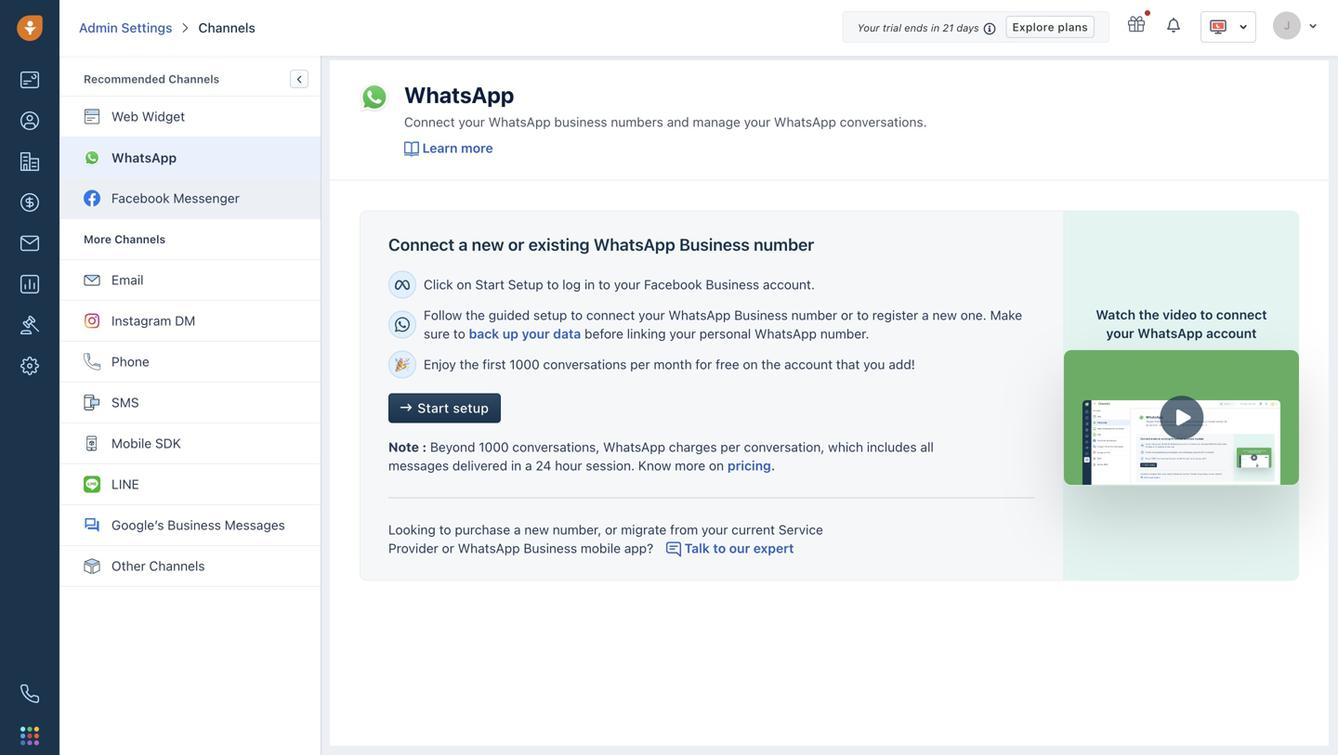 Task type: vqa. For each thing, say whether or not it's contained in the screenshot.
the bottommost 1000
yes



Task type: locate. For each thing, give the bounding box(es) containing it.
number
[[754, 235, 815, 255], [792, 308, 838, 323]]

channel icon image inside email 'link'
[[84, 272, 100, 289]]

more
[[461, 140, 493, 156], [675, 458, 706, 474]]

session.
[[586, 458, 635, 474]]

guided
[[489, 308, 530, 323]]

1 horizontal spatial more
[[675, 458, 706, 474]]

long arrow right regular image
[[401, 400, 414, 417]]

the for guided
[[466, 308, 485, 323]]

business
[[680, 235, 750, 255], [706, 277, 760, 292], [735, 308, 788, 323], [168, 518, 221, 533], [524, 541, 577, 556]]

channels down google's business messages "link"
[[149, 559, 205, 574]]

facebook down "whatsapp" 'link'
[[112, 191, 170, 206]]

trial
[[883, 22, 902, 34]]

your down watch
[[1107, 326, 1135, 341]]

channel icon image left instagram
[[84, 313, 100, 330]]

1000 up delivered
[[479, 440, 509, 455]]

2 channel icon image from the top
[[84, 150, 100, 166]]

1 horizontal spatial in
[[585, 277, 595, 292]]

new
[[472, 235, 504, 255], [933, 308, 957, 323], [525, 522, 549, 538]]

existing
[[529, 235, 590, 255]]

setup
[[534, 308, 567, 323], [453, 401, 489, 416]]

icon image
[[395, 277, 410, 292], [395, 317, 410, 332], [395, 357, 410, 372]]

1 vertical spatial facebook
[[644, 277, 702, 292]]

channel icon image left line
[[84, 476, 100, 493]]

0 horizontal spatial per
[[630, 357, 650, 372]]

start inside button
[[418, 401, 449, 416]]

facebook up back up your data before linking your personal whatsapp number.
[[644, 277, 702, 292]]

the
[[1139, 307, 1160, 322], [466, 308, 485, 323], [460, 357, 479, 372], [762, 357, 781, 372]]

1 horizontal spatial connect
[[1217, 307, 1268, 322]]

connect up "learn"
[[404, 114, 455, 130]]

enjoy
[[424, 357, 456, 372]]

channel icon image for email
[[84, 272, 100, 289]]

ic_arrow_down image
[[1239, 20, 1248, 34]]

channel icon image inside google's business messages "link"
[[84, 517, 100, 534]]

channel icon image inside instagram dm link
[[84, 313, 100, 330]]

per inside beyond 1000 conversations, whatsapp charges per conversation, which includes all messages delivered in a 24 hour session. know more on
[[721, 440, 741, 455]]

mobile sdk
[[112, 436, 181, 451]]

0 horizontal spatial setup
[[453, 401, 489, 416]]

whatsapp up personal
[[669, 308, 731, 323]]

other
[[112, 559, 146, 574]]

2 icon image from the top
[[395, 317, 410, 332]]

the left video
[[1139, 307, 1160, 322]]

2 connect from the left
[[586, 308, 635, 323]]

1 horizontal spatial on
[[709, 458, 724, 474]]

0 horizontal spatial more
[[461, 140, 493, 156]]

sdk
[[155, 436, 181, 451]]

connect right video
[[1217, 307, 1268, 322]]

to right the looking
[[439, 522, 451, 538]]

admin
[[79, 20, 118, 35]]

4 channel icon image from the top
[[84, 272, 100, 289]]

2 vertical spatial in
[[511, 458, 522, 474]]

0 vertical spatial start
[[475, 277, 505, 292]]

channels up web widget link
[[168, 73, 220, 86]]

whatsapp down web widget
[[112, 150, 177, 165]]

provider
[[389, 541, 439, 556]]

1 vertical spatial more
[[675, 458, 706, 474]]

google's business messages link
[[60, 506, 321, 547]]

7 channel icon image from the top
[[84, 395, 100, 411]]

that
[[836, 357, 860, 372]]

channel icon image
[[84, 108, 100, 125], [84, 150, 100, 166], [84, 190, 100, 207], [84, 272, 100, 289], [84, 313, 100, 330], [84, 354, 100, 370], [84, 395, 100, 411], [84, 436, 100, 452], [84, 476, 100, 493], [84, 517, 100, 534], [84, 558, 100, 575]]

setup inside 'follow the guided setup to connect your whatsapp business number or to register a new one. make sure to'
[[534, 308, 567, 323]]

0 horizontal spatial 1000
[[479, 440, 509, 455]]

on right free on the top of the page
[[743, 357, 758, 372]]

channel icon image left sms
[[84, 395, 100, 411]]

1 vertical spatial on
[[743, 357, 758, 372]]

whatsapp down video
[[1138, 326, 1203, 341]]

whatsapp up the know
[[603, 440, 666, 455]]

includes
[[867, 440, 917, 455]]

0 vertical spatial icon image
[[395, 277, 410, 292]]

2 vertical spatial channels
[[149, 559, 205, 574]]

days
[[957, 22, 980, 34]]

free
[[716, 357, 740, 372]]

whatsapp up learn more
[[404, 82, 514, 108]]

3 icon image from the top
[[395, 357, 410, 372]]

whatsapp down purchase
[[458, 541, 520, 556]]

0 horizontal spatial on
[[457, 277, 472, 292]]

1 vertical spatial account
[[785, 357, 833, 372]]

per down linking
[[630, 357, 650, 372]]

connect up before
[[586, 308, 635, 323]]

2 horizontal spatial new
[[933, 308, 957, 323]]

add!
[[889, 357, 916, 372]]

business inside looking to purchase a new number, or migrate from your current service provider or whatsapp business mobile app?
[[524, 541, 577, 556]]

2 vertical spatial on
[[709, 458, 724, 474]]

sms
[[112, 395, 139, 410]]

log
[[563, 277, 581, 292]]

or right provider
[[442, 541, 454, 556]]

the for video
[[1139, 307, 1160, 322]]

or up "number."
[[841, 308, 854, 323]]

channels
[[198, 20, 255, 35], [168, 73, 220, 86], [149, 559, 205, 574]]

6 channel icon image from the top
[[84, 354, 100, 370]]

a left 24 in the left of the page
[[525, 458, 532, 474]]

talk
[[685, 541, 710, 556]]

1 vertical spatial icon image
[[395, 317, 410, 332]]

your up talk to our expert button
[[702, 522, 728, 538]]

first
[[483, 357, 506, 372]]

channels for recommended channels
[[168, 73, 220, 86]]

channel icon image left mobile
[[84, 436, 100, 452]]

business
[[554, 114, 607, 130]]

0 vertical spatial number
[[754, 235, 815, 255]]

10 channel icon image from the top
[[84, 517, 100, 534]]

0 vertical spatial 1000
[[510, 357, 540, 372]]

plans
[[1058, 20, 1089, 33]]

1 horizontal spatial account
[[1207, 326, 1257, 341]]

2 vertical spatial icon image
[[395, 357, 410, 372]]

channel icon image left facebook messenger on the top of the page
[[84, 190, 100, 207]]

0 horizontal spatial new
[[472, 235, 504, 255]]

know
[[638, 458, 672, 474]]

admin settings link
[[79, 19, 172, 37]]

whatsapp inside looking to purchase a new number, or migrate from your current service provider or whatsapp business mobile app?
[[458, 541, 520, 556]]

instagram
[[112, 313, 171, 329]]

2 horizontal spatial on
[[743, 357, 758, 372]]

1 connect from the left
[[1217, 307, 1268, 322]]

in inside beyond 1000 conversations, whatsapp charges per conversation, which includes all messages delivered in a 24 hour session. know more on
[[511, 458, 522, 474]]

channel icon image left phone
[[84, 354, 100, 370]]

5 channel icon image from the top
[[84, 313, 100, 330]]

1 vertical spatial per
[[721, 440, 741, 455]]

to right video
[[1201, 307, 1213, 322]]

to
[[547, 277, 559, 292], [599, 277, 611, 292], [1201, 307, 1213, 322], [571, 308, 583, 323], [857, 308, 869, 323], [453, 326, 466, 342], [439, 522, 451, 538], [713, 541, 726, 556]]

channel icon image inside sms link
[[84, 395, 100, 411]]

looking to purchase a new number, or migrate from your current service provider or whatsapp business mobile app?
[[389, 522, 824, 556]]

new left "number," at the bottom left
[[525, 522, 549, 538]]

channels inside other channels link
[[149, 559, 205, 574]]

learn more image
[[404, 142, 419, 157]]

in right the log
[[585, 277, 595, 292]]

the up back
[[466, 308, 485, 323]]

1 icon image from the top
[[395, 277, 410, 292]]

icon image left click
[[395, 277, 410, 292]]

phone image
[[20, 685, 39, 704]]

mobile
[[581, 541, 621, 556]]

your right the manage
[[744, 114, 771, 130]]

account inside watch the video to connect your whatsapp account
[[1207, 326, 1257, 341]]

whatsapp
[[404, 82, 514, 108], [489, 114, 551, 130], [774, 114, 837, 130], [112, 150, 177, 165], [594, 235, 676, 255], [669, 308, 731, 323], [1138, 326, 1203, 341], [755, 326, 817, 342], [603, 440, 666, 455], [458, 541, 520, 556]]

2 horizontal spatial in
[[931, 22, 940, 34]]

0 vertical spatial new
[[472, 235, 504, 255]]

channel icon image inside mobile sdk link
[[84, 436, 100, 452]]

channel icon image down recommended
[[84, 150, 100, 166]]

8 channel icon image from the top
[[84, 436, 100, 452]]

channel icon image inside other channels link
[[84, 558, 100, 575]]

ic_arrow_down image
[[1309, 20, 1318, 31]]

start right long arrow right regular image
[[418, 401, 449, 416]]

conversations,
[[513, 440, 600, 455]]

connect up click
[[389, 235, 455, 255]]

explore
[[1013, 20, 1055, 33]]

new left existing at top
[[472, 235, 504, 255]]

pricing. link
[[728, 458, 776, 474]]

0 vertical spatial channels
[[198, 20, 255, 35]]

google's business messages
[[112, 518, 285, 533]]

watch the video to connect your whatsapp account
[[1096, 307, 1268, 341]]

per for conversations
[[630, 357, 650, 372]]

1 horizontal spatial new
[[525, 522, 549, 538]]

on down charges
[[709, 458, 724, 474]]

number up account.
[[754, 235, 815, 255]]

business inside "link"
[[168, 518, 221, 533]]

the right free on the top of the page
[[762, 357, 781, 372]]

1 channel icon image from the top
[[84, 108, 100, 125]]

channel icon image left google's
[[84, 517, 100, 534]]

looking
[[389, 522, 436, 538]]

to right the log
[[599, 277, 611, 292]]

channel icon image inside the phone link
[[84, 354, 100, 370]]

1 vertical spatial setup
[[453, 401, 489, 416]]

3 channel icon image from the top
[[84, 190, 100, 207]]

icon image left enjoy
[[395, 357, 410, 372]]

before
[[585, 326, 624, 342]]

1 horizontal spatial setup
[[534, 308, 567, 323]]

icon image for follow
[[395, 317, 410, 332]]

0 vertical spatial per
[[630, 357, 650, 372]]

the left first
[[460, 357, 479, 372]]

1 horizontal spatial start
[[475, 277, 505, 292]]

on right click
[[457, 277, 472, 292]]

channel icon image for web widget
[[84, 108, 100, 125]]

setup up beyond
[[453, 401, 489, 416]]

purchase
[[455, 522, 510, 538]]

on
[[457, 277, 472, 292], [743, 357, 758, 372], [709, 458, 724, 474]]

for
[[696, 357, 712, 372]]

11 channel icon image from the top
[[84, 558, 100, 575]]

9 channel icon image from the top
[[84, 476, 100, 493]]

freshworks switcher image
[[20, 727, 39, 746]]

a inside 'follow the guided setup to connect your whatsapp business number or to register a new one. make sure to'
[[922, 308, 929, 323]]

0 vertical spatial more
[[461, 140, 493, 156]]

phone
[[112, 354, 149, 370]]

channel icon image inside web widget link
[[84, 108, 100, 125]]

ic_info_icon image
[[984, 21, 997, 36]]

or up setup
[[508, 235, 525, 255]]

a right register
[[922, 308, 929, 323]]

your up linking
[[639, 308, 665, 323]]

channel icon image inside "whatsapp" 'link'
[[84, 150, 100, 166]]

in left 24 in the left of the page
[[511, 458, 522, 474]]

to inside button
[[713, 541, 726, 556]]

1 vertical spatial start
[[418, 401, 449, 416]]

up
[[503, 326, 519, 342]]

charges
[[669, 440, 717, 455]]

whatsapp left "business"
[[489, 114, 551, 130]]

0 horizontal spatial facebook
[[112, 191, 170, 206]]

one.
[[961, 308, 987, 323]]

from
[[670, 522, 698, 538]]

the inside 'follow the guided setup to connect your whatsapp business number or to register a new one. make sure to'
[[466, 308, 485, 323]]

channel icon image for instagram dm
[[84, 313, 100, 330]]

1000 right first
[[510, 357, 540, 372]]

channel icon image left email
[[84, 272, 100, 289]]

explore plans
[[1013, 20, 1089, 33]]

0 vertical spatial in
[[931, 22, 940, 34]]

start left setup
[[475, 277, 505, 292]]

learn more link
[[404, 139, 493, 157]]

messages
[[389, 458, 449, 474]]

1000 inside beyond 1000 conversations, whatsapp charges per conversation, which includes all messages delivered in a 24 hour session. know more on
[[479, 440, 509, 455]]

1 horizontal spatial per
[[721, 440, 741, 455]]

0 vertical spatial facebook
[[112, 191, 170, 206]]

whatsapp inside 'follow the guided setup to connect your whatsapp business number or to register a new one. make sure to'
[[669, 308, 731, 323]]

channel icon image for sms
[[84, 395, 100, 411]]

and
[[667, 114, 689, 130]]

number,
[[553, 522, 602, 538]]

1 vertical spatial new
[[933, 308, 957, 323]]

a right purchase
[[514, 522, 521, 538]]

2 vertical spatial new
[[525, 522, 549, 538]]

whatsapp inside watch the video to connect your whatsapp account
[[1138, 326, 1203, 341]]

channel icon image inside the facebook messenger link
[[84, 190, 100, 207]]

other channels link
[[60, 547, 321, 587]]

number up "number."
[[792, 308, 838, 323]]

new left one.
[[933, 308, 957, 323]]

connect
[[404, 114, 455, 130], [389, 235, 455, 255]]

more inside 'link'
[[461, 140, 493, 156]]

per up pricing. link
[[721, 440, 741, 455]]

facebook messenger
[[112, 191, 240, 206]]

1 vertical spatial in
[[585, 277, 595, 292]]

channels right settings at the left top of page
[[198, 20, 255, 35]]

0 vertical spatial setup
[[534, 308, 567, 323]]

0 vertical spatial account
[[1207, 326, 1257, 341]]

more right "learn"
[[461, 140, 493, 156]]

your
[[858, 22, 880, 34]]

more down charges
[[675, 458, 706, 474]]

0 horizontal spatial in
[[511, 458, 522, 474]]

icon image left sure
[[395, 317, 410, 332]]

channel icon image left web
[[84, 108, 100, 125]]

setup up data
[[534, 308, 567, 323]]

back up your data link
[[469, 326, 581, 342]]

whatsapp down account.
[[755, 326, 817, 342]]

to left 'our'
[[713, 541, 726, 556]]

channel icon image left other on the left of page
[[84, 558, 100, 575]]

web
[[112, 109, 139, 124]]

0 vertical spatial connect
[[404, 114, 455, 130]]

chat icon image
[[666, 543, 681, 557]]

bell regular image
[[1168, 16, 1182, 34]]

line link
[[60, 465, 321, 506]]

account
[[1207, 326, 1257, 341], [785, 357, 833, 372]]

channel icon image inside line link
[[84, 476, 100, 493]]

1 vertical spatial channels
[[168, 73, 220, 86]]

0 horizontal spatial start
[[418, 401, 449, 416]]

hour
[[555, 458, 582, 474]]

in left "21"
[[931, 22, 940, 34]]

21
[[943, 22, 954, 34]]

a
[[459, 235, 468, 255], [922, 308, 929, 323], [525, 458, 532, 474], [514, 522, 521, 538]]

numbers
[[611, 114, 664, 130]]

mobile
[[112, 436, 152, 451]]

1 vertical spatial number
[[792, 308, 838, 323]]

the inside watch the video to connect your whatsapp account
[[1139, 307, 1160, 322]]

0 horizontal spatial connect
[[586, 308, 635, 323]]

your up learn more
[[459, 114, 485, 130]]

1 vertical spatial 1000
[[479, 440, 509, 455]]

settings
[[121, 20, 172, 35]]



Task type: describe. For each thing, give the bounding box(es) containing it.
connect inside whatsapp connect your whatsapp business numbers and manage your whatsapp conversations.
[[404, 114, 455, 130]]

register
[[873, 308, 919, 323]]

dm
[[175, 313, 195, 329]]

start setup button
[[389, 394, 501, 423]]

channel icon image for mobile sdk
[[84, 436, 100, 452]]

whatsapp up the click on start setup to log in to your facebook business account. at the top
[[594, 235, 676, 255]]

1 vertical spatial connect
[[389, 235, 455, 255]]

make
[[990, 308, 1023, 323]]

or inside 'follow the guided setup to connect your whatsapp business number or to register a new one. make sure to'
[[841, 308, 854, 323]]

your down connect a new or existing whatsapp business number
[[614, 277, 641, 292]]

note
[[389, 440, 419, 455]]

other channels
[[112, 559, 205, 574]]

your up month
[[670, 326, 696, 342]]

number.
[[821, 326, 870, 342]]

connect inside 'follow the guided setup to connect your whatsapp business number or to register a new one. make sure to'
[[586, 308, 635, 323]]

back
[[469, 326, 499, 342]]

whatsapp icon image
[[360, 83, 389, 112]]

sure
[[424, 326, 450, 342]]

conversation,
[[744, 440, 825, 455]]

app?
[[624, 541, 654, 556]]

instagram dm link
[[60, 301, 321, 342]]

linking
[[627, 326, 666, 342]]

all
[[921, 440, 934, 455]]

whatsapp left conversations.
[[774, 114, 837, 130]]

email
[[112, 272, 144, 288]]

0 horizontal spatial account
[[785, 357, 833, 372]]

follow the guided setup to connect your whatsapp business number or to register a new one. make sure to
[[424, 308, 1023, 342]]

ends
[[905, 22, 928, 34]]

conversations.
[[840, 114, 927, 130]]

icon image for click
[[395, 277, 410, 292]]

whatsapp connect your whatsapp business numbers and manage your whatsapp conversations.
[[404, 82, 927, 130]]

angle left image
[[297, 73, 302, 86]]

our
[[729, 541, 750, 556]]

talk to our expert
[[685, 541, 794, 556]]

a up the follow at the left of page
[[459, 235, 468, 255]]

phone link
[[60, 342, 321, 383]]

personal
[[700, 326, 751, 342]]

:
[[422, 440, 427, 455]]

video
[[1163, 307, 1197, 322]]

channel icon image for whatsapp
[[84, 150, 100, 166]]

a inside beyond 1000 conversations, whatsapp charges per conversation, which includes all messages delivered in a 24 hour session. know more on
[[525, 458, 532, 474]]

google's
[[112, 518, 164, 533]]

new inside looking to purchase a new number, or migrate from your current service provider or whatsapp business mobile app?
[[525, 522, 549, 538]]

your inside looking to purchase a new number, or migrate from your current service provider or whatsapp business mobile app?
[[702, 522, 728, 538]]

delivered
[[453, 458, 508, 474]]

mobile sdk link
[[60, 424, 321, 465]]

month
[[654, 357, 692, 372]]

data
[[553, 326, 581, 342]]

whatsapp link
[[60, 138, 321, 178]]

messages
[[225, 518, 285, 533]]

service
[[779, 522, 824, 538]]

note :
[[389, 440, 427, 455]]

click on start setup to log in to your facebook business account.
[[424, 277, 815, 292]]

to left the log
[[547, 277, 559, 292]]

beyond
[[430, 440, 475, 455]]

1 horizontal spatial 1000
[[510, 357, 540, 372]]

the for first
[[460, 357, 479, 372]]

admin settings
[[79, 20, 172, 35]]

messenger
[[173, 191, 240, 206]]

talk to our expert button
[[666, 541, 794, 557]]

number inside 'follow the guided setup to connect your whatsapp business number or to register a new one. make sure to'
[[792, 308, 838, 323]]

0 vertical spatial on
[[457, 277, 472, 292]]

to up data
[[571, 308, 583, 323]]

recommended channels
[[84, 73, 220, 86]]

you
[[864, 357, 885, 372]]

setup
[[508, 277, 544, 292]]

connect inside watch the video to connect your whatsapp account
[[1217, 307, 1268, 322]]

your inside 'follow the guided setup to connect your whatsapp business number or to register a new one. make sure to'
[[639, 308, 665, 323]]

to inside watch the video to connect your whatsapp account
[[1201, 307, 1213, 322]]

to inside looking to purchase a new number, or migrate from your current service provider or whatsapp business mobile app?
[[439, 522, 451, 538]]

channel icon image for facebook messenger
[[84, 190, 100, 207]]

watch
[[1096, 307, 1136, 322]]

click
[[424, 277, 453, 292]]

channel icon image for phone
[[84, 354, 100, 370]]

line
[[112, 477, 139, 492]]

per for charges
[[721, 440, 741, 455]]

channel icon image for line
[[84, 476, 100, 493]]

manage
[[693, 114, 741, 130]]

your inside watch the video to connect your whatsapp account
[[1107, 326, 1135, 341]]

current
[[732, 522, 775, 538]]

or up mobile
[[605, 522, 618, 538]]

learn more
[[423, 140, 493, 156]]

to up "number."
[[857, 308, 869, 323]]

phone element
[[11, 676, 48, 713]]

channel icon image for other channels
[[84, 558, 100, 575]]

web widget link
[[60, 97, 321, 138]]

sms link
[[60, 383, 321, 424]]

on inside beyond 1000 conversations, whatsapp charges per conversation, which includes all messages delivered in a 24 hour session. know more on
[[709, 458, 724, 474]]

connect a new or existing whatsapp business number
[[389, 235, 815, 255]]

1 horizontal spatial facebook
[[644, 277, 702, 292]]

facebook messenger link
[[60, 178, 321, 219]]

24
[[536, 458, 552, 474]]

enjoy the first 1000 conversations per month for free on the account that you add!
[[424, 357, 916, 372]]

email link
[[60, 260, 321, 301]]

business inside 'follow the guided setup to connect your whatsapp business number or to register a new one. make sure to'
[[735, 308, 788, 323]]

setup inside button
[[453, 401, 489, 416]]

pricing.
[[728, 458, 776, 474]]

channel icon image for google's business messages
[[84, 517, 100, 534]]

conversations
[[543, 357, 627, 372]]

new inside 'follow the guided setup to connect your whatsapp business number or to register a new one. make sure to'
[[933, 308, 957, 323]]

beyond 1000 conversations, whatsapp charges per conversation, which includes all messages delivered in a 24 hour session. know more on
[[389, 440, 934, 474]]

web widget
[[112, 109, 185, 124]]

properties image
[[20, 316, 39, 335]]

channels for other channels
[[149, 559, 205, 574]]

icon image for enjoy
[[395, 357, 410, 372]]

follow
[[424, 308, 462, 323]]

missing translation "unavailable" for locale "en-us" image
[[1209, 18, 1228, 36]]

a inside looking to purchase a new number, or migrate from your current service provider or whatsapp business mobile app?
[[514, 522, 521, 538]]

whatsapp inside 'link'
[[112, 150, 177, 165]]

to right sure
[[453, 326, 466, 342]]

migrate
[[621, 522, 667, 538]]

expert
[[754, 541, 794, 556]]

your trial ends in 21 days
[[858, 22, 980, 34]]

whatsapp inside beyond 1000 conversations, whatsapp charges per conversation, which includes all messages delivered in a 24 hour session. know more on
[[603, 440, 666, 455]]

more inside beyond 1000 conversations, whatsapp charges per conversation, which includes all messages delivered in a 24 hour session. know more on
[[675, 458, 706, 474]]

your right up
[[522, 326, 550, 342]]

learn
[[423, 140, 458, 156]]



